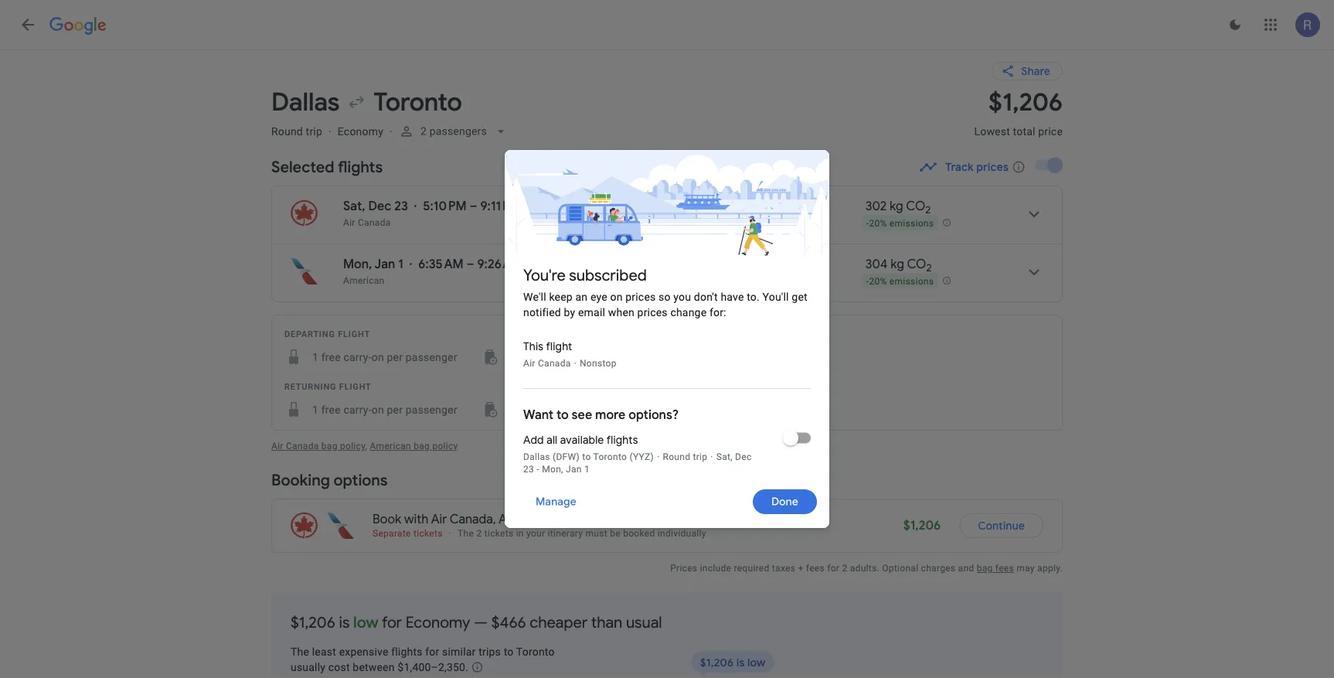 Task type: describe. For each thing, give the bounding box(es) containing it.
eye
[[591, 290, 608, 303]]

1 horizontal spatial round
[[663, 452, 691, 462]]

between
[[353, 661, 395, 674]]

1 fees from the left
[[806, 563, 825, 574]]

when
[[608, 306, 635, 319]]

returning flight
[[285, 382, 372, 391]]

options?
[[629, 407, 679, 423]]

departing flight
[[285, 329, 370, 339]]

options
[[334, 470, 388, 490]]

1 horizontal spatial round trip
[[663, 452, 708, 462]]

1 vertical spatial prices
[[626, 290, 656, 303]]

separate
[[373, 528, 411, 539]]

cost
[[328, 661, 350, 674]]

1 vertical spatial trip
[[693, 452, 708, 462]]

5:10 pm
[[423, 198, 467, 214]]

emissions for 304 kg co
[[890, 276, 934, 287]]

2 passengers
[[421, 125, 487, 138]]

3 hr 51 min yyz – dfw
[[573, 256, 633, 286]]

1st checked bag per passenger: $22
[[510, 403, 689, 416]]

sat, for sat, dec 23 - mon, jan 1
[[717, 452, 733, 462]]

$1,206 for $1,206 is low for economy — $466 cheaper than usual
[[291, 612, 335, 632]]

1 vertical spatial for
[[382, 612, 402, 632]]

0 vertical spatial flights
[[338, 157, 383, 177]]

$1,206 for $1,206 is low
[[700, 656, 734, 670]]

booking options
[[271, 470, 388, 490]]

co for 304 kg co
[[907, 256, 927, 272]]

canada inside list
[[358, 217, 391, 228]]

be
[[610, 528, 621, 539]]

share
[[1022, 64, 1051, 78]]

add all available flights
[[524, 433, 638, 447]]

you'll
[[763, 290, 789, 303]]

see
[[572, 407, 593, 423]]

0 vertical spatial to
[[557, 407, 569, 423]]

$1,206 is low for economy — $466 cheaper than usual
[[291, 612, 662, 632]]

flight for returning flight
[[339, 382, 372, 391]]

 image for round trip
[[329, 125, 332, 138]]

flights for the least expensive flights for similar trips to toronto usually cost between $1,400–2,350.
[[391, 645, 423, 658]]

jan inside sat, dec 23 - mon, jan 1
[[566, 464, 582, 475]]

0 vertical spatial air canada
[[343, 217, 391, 228]]

cheaper
[[530, 612, 588, 632]]

$1,206 lowest total price
[[975, 86, 1063, 138]]

individually
[[658, 528, 707, 539]]

we'll
[[524, 290, 547, 303]]

you're
[[524, 265, 566, 285]]

low for $1,206 is low
[[748, 656, 766, 670]]

dfw inside 3 hr 1 min dfw – yyz
[[573, 217, 593, 228]]

for inside the least expensive flights for similar trips to toronto usually cost between $1,400–2,350.
[[426, 645, 440, 658]]

on for the first checked bag costs 22 us dollars per passenger element
[[372, 403, 384, 416]]

1206 us dollars element
[[989, 86, 1063, 118]]

carry- for the first checked bag costs 22 us dollars per passenger element
[[344, 403, 372, 416]]

by
[[564, 306, 576, 319]]

mon, jan 1
[[343, 256, 404, 272]]

don't
[[694, 290, 718, 303]]

304 kg co 2
[[866, 256, 932, 274]]

have
[[721, 290, 744, 303]]

sat, dec 23 - mon, jan 1
[[524, 452, 752, 475]]

$1,206 is low
[[700, 656, 766, 670]]

hr for 51
[[583, 256, 595, 272]]

2 passengers button
[[393, 118, 515, 145]]

the least expensive flights for similar trips to toronto usually cost between $1,400–2,350.
[[291, 645, 555, 674]]

1206 US dollars text field
[[904, 518, 941, 534]]

2 horizontal spatial for
[[828, 563, 840, 574]]

passengers
[[430, 125, 487, 138]]

9:11 pm
[[481, 198, 521, 214]]

2 vertical spatial american
[[499, 512, 553, 527]]

sat, dec 23
[[343, 198, 408, 214]]

2 horizontal spatial to
[[583, 452, 591, 462]]

+
[[798, 563, 804, 574]]

- for 304
[[867, 276, 870, 287]]

departing
[[285, 329, 335, 339]]

3 for 3 hr 1 min
[[573, 198, 580, 214]]

– inside 3 hr 1 min dfw – yyz
[[593, 217, 599, 228]]

done
[[772, 495, 799, 509]]

add
[[524, 433, 544, 447]]

round inside main content
[[271, 125, 303, 138]]

charges
[[922, 563, 956, 574]]

2 policy from the left
[[433, 441, 458, 452]]

-20% emissions for 304
[[867, 276, 934, 287]]

9:26 am
[[477, 256, 523, 272]]

manage
[[536, 495, 577, 509]]

air right the 'with'
[[431, 512, 447, 527]]

so
[[659, 290, 671, 303]]

price
[[1039, 125, 1063, 138]]

prices
[[671, 563, 698, 574]]

done button
[[753, 483, 817, 520]]

1 tickets from the left
[[414, 528, 443, 539]]

this flight
[[524, 339, 573, 353]]

20% for 304
[[870, 276, 887, 287]]

air canada bag policy link
[[271, 441, 365, 452]]

first checked bag costs 22 us dollars per passenger element
[[482, 401, 689, 419]]

more
[[596, 407, 626, 423]]

-20% emissions for 302
[[867, 218, 934, 229]]

6:35 am – 9:26 am
[[419, 256, 523, 272]]

3 for 3 hr 51 min
[[573, 256, 580, 272]]

usual
[[626, 612, 662, 632]]

nonstop for 3 hr 51 min
[[716, 256, 764, 272]]

(yyz)
[[630, 452, 654, 462]]

returning
[[285, 382, 337, 391]]

nonstop flight. element for 3 hr 1 min
[[716, 198, 764, 217]]

per inside first checked bag costs 30 us dollars per passenger element
[[594, 351, 610, 363]]

for:
[[710, 306, 727, 319]]

and
[[959, 563, 975, 574]]

share button
[[992, 62, 1063, 80]]

this
[[524, 339, 544, 353]]

on inside you're subscribed we'll keep an eye on prices so you don't have to. you'll get notified by email when prices change for:
[[611, 290, 623, 303]]

first checked bag costs 30 us dollars per passenger element
[[482, 348, 689, 367]]

304
[[866, 256, 888, 272]]

go back image
[[19, 15, 37, 34]]

passenger: for 1st checked bag per passenger: $22
[[613, 403, 667, 416]]

to inside the least expensive flights for similar trips to toronto usually cost between $1,400–2,350.
[[504, 645, 514, 658]]

total
[[1014, 125, 1036, 138]]

selected flights
[[271, 157, 383, 177]]

2 horizontal spatial toronto
[[594, 452, 627, 462]]

2 vertical spatial prices
[[638, 306, 668, 319]]

2 horizontal spatial canada
[[538, 358, 571, 369]]

emissions for 302 kg co
[[890, 218, 934, 229]]

,
[[365, 441, 367, 452]]

on for first checked bag costs 30 us dollars per passenger element
[[372, 351, 384, 363]]

bag right ','
[[414, 441, 430, 452]]

prices inside main content
[[977, 160, 1009, 174]]

all
[[547, 433, 558, 447]]

none text field containing $1,206
[[975, 86, 1063, 152]]

similar
[[442, 645, 476, 658]]

departing flight on saturday, december 23. leaves dallas/fort worth international airport at 5:10 pm on saturday, december 23 and arrives at toronto pearson international airport at 9:11 pm on saturday, december 23. element
[[343, 198, 521, 214]]

book
[[373, 512, 401, 527]]

in
[[516, 528, 524, 539]]

change
[[671, 306, 707, 319]]

1 vertical spatial economy
[[406, 612, 471, 632]]

bag fees button
[[977, 563, 1015, 574]]

kg for 302
[[890, 198, 904, 214]]

1 vertical spatial air canada
[[524, 358, 571, 369]]

0 vertical spatial toronto
[[374, 86, 462, 118]]

air inside list
[[343, 217, 356, 228]]

the for the 2 tickets in your itinerary must be booked individually
[[458, 528, 474, 539]]

2 tickets from the left
[[485, 528, 514, 539]]

1 inside 3 hr 1 min dfw – yyz
[[598, 198, 602, 214]]

0 horizontal spatial  image
[[390, 125, 393, 138]]

1 vertical spatial american
[[370, 441, 411, 452]]

1 inside sat, dec 23 - mon, jan 1
[[585, 464, 590, 475]]

dec for sat, dec 23
[[368, 198, 392, 214]]



Task type: locate. For each thing, give the bounding box(es) containing it.
0 horizontal spatial to
[[504, 645, 514, 658]]

-20% emissions
[[867, 218, 934, 229], [867, 276, 934, 287]]

flight
[[338, 329, 370, 339], [546, 339, 573, 353], [339, 382, 372, 391]]

you're subscribed we'll keep an eye on prices so you don't have to. you'll get notified by email when prices change for:
[[524, 265, 808, 319]]

- down add
[[537, 464, 540, 475]]

trip
[[306, 125, 322, 138], [693, 452, 708, 462]]

book with air canada, american
[[373, 512, 553, 527]]

0 vertical spatial dec
[[368, 198, 392, 214]]

co inside "304 kg co 2"
[[907, 256, 927, 272]]

email
[[578, 306, 606, 319]]

hr inside 3 hr 1 min dfw – yyz
[[583, 198, 595, 214]]

1 vertical spatial co
[[907, 256, 927, 272]]

1 down returning
[[312, 403, 319, 416]]

0 horizontal spatial trip
[[306, 125, 322, 138]]

jan
[[374, 256, 395, 272], [566, 464, 582, 475]]

1 vertical spatial carry-
[[344, 403, 372, 416]]

toronto down cheaper
[[516, 645, 555, 658]]

passenger: inside the first checked bag costs 22 us dollars per passenger element
[[613, 403, 667, 416]]

2 carry- from the top
[[344, 403, 372, 416]]

lowest
[[975, 125, 1011, 138]]

Departure time: 5:10 PM. text field
[[423, 198, 467, 214]]

air canada
[[343, 217, 391, 228], [524, 358, 571, 369]]

dfw inside 3 hr 51 min yyz – dfw
[[597, 275, 617, 286]]

nonstop for 3 hr 1 min
[[716, 198, 764, 214]]

0 vertical spatial 1st
[[510, 351, 526, 363]]

0 horizontal spatial 23
[[395, 198, 408, 214]]

1 passenger: from the top
[[613, 351, 667, 363]]

1 vertical spatial dallas
[[524, 452, 550, 462]]

low for $1,206 is low for economy — $466 cheaper than usual
[[353, 612, 379, 632]]

min up 51
[[605, 198, 626, 214]]

0 horizontal spatial economy
[[338, 125, 384, 138]]

1 vertical spatial passenger:
[[613, 403, 667, 416]]

– left arrival time: 9:11 pm. text field
[[470, 198, 478, 214]]

0 vertical spatial -
[[867, 218, 870, 229]]

round trip right (yyz)
[[663, 452, 708, 462]]

1 left 6:35 am "text box"
[[398, 256, 404, 272]]

passenger:
[[613, 351, 667, 363], [613, 403, 667, 416]]

0 horizontal spatial jan
[[374, 256, 395, 272]]

round up selected
[[271, 125, 303, 138]]

2 inside "304 kg co 2"
[[927, 261, 932, 274]]

1st for 1st checked bag per passenger:
[[510, 351, 526, 363]]

list inside main content
[[272, 186, 1063, 302]]

co for 302 kg co
[[906, 198, 926, 214]]

the inside the least expensive flights for similar trips to toronto usually cost between $1,400–2,350.
[[291, 645, 309, 658]]

hr inside 3 hr 51 min yyz – dfw
[[583, 256, 595, 272]]

to down available
[[583, 452, 591, 462]]

hr
[[583, 198, 595, 214], [583, 256, 595, 272]]

2 vertical spatial flights
[[391, 645, 423, 658]]

0 vertical spatial nonstop
[[716, 198, 764, 214]]

checked for 1st checked bag per passenger: $22
[[529, 403, 570, 416]]

2 down canada,
[[477, 528, 482, 539]]

bag right and
[[977, 563, 993, 574]]

None text field
[[975, 86, 1063, 152]]

co right 302
[[906, 198, 926, 214]]

1 horizontal spatial is
[[737, 656, 745, 670]]

3 hr 1 min dfw – yyz
[[573, 198, 626, 228]]

hr up 3 hr 51 min yyz – dfw
[[583, 198, 595, 214]]

$1,206 for $1,206
[[904, 518, 941, 534]]

2 -20% emissions from the top
[[867, 276, 934, 287]]

co right "304"
[[907, 256, 927, 272]]

bag for 1st checked bag per passenger: $22
[[573, 403, 591, 416]]

 image left 6:35 am
[[410, 257, 412, 272]]

0 horizontal spatial mon,
[[343, 256, 372, 272]]

0 vertical spatial hr
[[583, 198, 595, 214]]

booked
[[623, 528, 655, 539]]

may
[[1017, 563, 1035, 574]]

0 horizontal spatial sat,
[[343, 198, 366, 214]]

toronto left (yyz)
[[594, 452, 627, 462]]

1 horizontal spatial trip
[[693, 452, 708, 462]]

per
[[387, 351, 403, 363], [594, 351, 610, 363], [387, 403, 403, 416], [594, 403, 610, 416]]

0 horizontal spatial canada
[[286, 441, 319, 452]]

flight for this flight
[[546, 339, 573, 353]]

1 vertical spatial emissions
[[890, 276, 934, 287]]

jan left 6:35 am "text box"
[[374, 256, 395, 272]]

want to see more options?
[[524, 407, 679, 423]]

hr for 1
[[583, 198, 595, 214]]

flights for add all available flights
[[607, 433, 638, 447]]

1 vertical spatial to
[[583, 452, 591, 462]]

2 right 302
[[926, 203, 931, 216]]

economy up similar
[[406, 612, 471, 632]]

the up usually
[[291, 645, 309, 658]]

1 vertical spatial nonstop
[[716, 256, 764, 272]]

is for $1,206 is low for economy — $466 cheaper than usual
[[339, 612, 350, 632]]

dallas down add
[[524, 452, 550, 462]]

2 left passengers
[[421, 125, 427, 138]]

3 left 51
[[573, 256, 580, 272]]

- down "304"
[[867, 276, 870, 287]]

0 horizontal spatial dallas
[[271, 86, 340, 118]]

1 checked from the top
[[529, 351, 570, 363]]

per inside the first checked bag costs 22 us dollars per passenger element
[[594, 403, 610, 416]]

3 up 3 hr 51 min yyz – dfw
[[573, 198, 580, 214]]

sat, for sat, dec 23
[[343, 198, 366, 214]]

american up in at bottom
[[499, 512, 553, 527]]

dec inside sat, dec 23 - mon, jan 1
[[736, 452, 752, 462]]

– up eye
[[591, 275, 597, 286]]

yyz inside 3 hr 1 min dfw – yyz
[[599, 217, 617, 228]]

main content containing dallas
[[271, 49, 1078, 678]]

emissions
[[890, 218, 934, 229], [890, 276, 934, 287]]

2 vertical spatial on
[[372, 403, 384, 416]]

available
[[561, 433, 604, 447]]

dallas inside main content
[[271, 86, 340, 118]]

kg right "304"
[[891, 256, 905, 272]]

1 vertical spatial yyz
[[573, 275, 591, 286]]

1 vertical spatial the
[[291, 645, 309, 658]]

to left see
[[557, 407, 569, 423]]

– inside 3 hr 51 min yyz – dfw
[[591, 275, 597, 286]]

flight right departing
[[338, 329, 370, 339]]

Dallas to Toronto and back text field
[[271, 86, 956, 118]]

min
[[605, 198, 626, 214], [612, 256, 633, 272]]

1 vertical spatial 3
[[573, 256, 580, 272]]

0 horizontal spatial dfw
[[573, 217, 593, 228]]

main content
[[271, 49, 1078, 678]]

1 20% from the top
[[870, 218, 887, 229]]

2 fees from the left
[[996, 563, 1015, 574]]

passenger for first checked bag costs 30 us dollars per passenger element
[[406, 351, 458, 363]]

1 policy from the left
[[340, 441, 365, 452]]

0 vertical spatial yyz
[[599, 217, 617, 228]]

0 vertical spatial canada
[[358, 217, 391, 228]]

american
[[343, 275, 385, 286], [370, 441, 411, 452], [499, 512, 553, 527]]

flight right returning
[[339, 382, 372, 391]]

– up 51
[[593, 217, 599, 228]]

$1,400–2,350.
[[398, 661, 469, 674]]

23 inside sat, dec 23 - mon, jan 1
[[524, 464, 534, 475]]

nonstop flight. element for 3 hr 51 min
[[716, 256, 764, 275]]

1 nonstop flight. element from the top
[[716, 198, 764, 217]]

– left "9:26 am" text box
[[467, 256, 475, 272]]

Arrival time: 9:26 AM. text field
[[477, 256, 523, 272]]

min right 51
[[612, 256, 633, 272]]

flights inside the least expensive flights for similar trips to toronto usually cost between $1,400–2,350.
[[391, 645, 423, 658]]

include
[[700, 563, 732, 574]]

0 vertical spatial mon,
[[343, 256, 372, 272]]

0 horizontal spatial toronto
[[374, 86, 462, 118]]

round
[[271, 125, 303, 138], [663, 452, 691, 462]]

 image inside the return flight on monday, january 1. leaves toronto pearson international airport at 6:35 am on monday, january 1 and arrives at dallas/fort worth international airport at 9:26 am on monday, january 1. element
[[410, 257, 412, 272]]

23 for sat, dec 23
[[395, 198, 408, 214]]

0 horizontal spatial yyz
[[573, 275, 591, 286]]

1 vertical spatial canada
[[538, 358, 571, 369]]

list containing sat, dec 23
[[272, 186, 1063, 302]]

3 inside 3 hr 51 min yyz – dfw
[[573, 256, 580, 272]]

bag for 1st checked bag per passenger:
[[573, 351, 591, 363]]

2 1st from the top
[[510, 403, 526, 416]]

0 vertical spatial kg
[[890, 198, 904, 214]]

1 horizontal spatial policy
[[433, 441, 458, 452]]

1 free carry-on per passenger for the first checked bag costs 22 us dollars per passenger element
[[312, 403, 458, 416]]

nonstop flight. element
[[716, 198, 764, 217], [716, 256, 764, 275]]

1 hr from the top
[[583, 198, 595, 214]]

 image left 2 passengers
[[390, 125, 393, 138]]

mon, down sat, dec 23
[[343, 256, 372, 272]]

2 left adults.
[[843, 563, 848, 574]]

6:35 am
[[419, 256, 464, 272]]

flights
[[338, 157, 383, 177], [607, 433, 638, 447], [391, 645, 423, 658]]

1 horizontal spatial  image
[[414, 199, 417, 214]]

the 2 tickets in your itinerary must be booked individually
[[458, 528, 707, 539]]

2 20% from the top
[[870, 276, 887, 287]]

-20% emissions down "304 kg co 2"
[[867, 276, 934, 287]]

–
[[470, 198, 478, 214], [593, 217, 599, 228], [467, 256, 475, 272], [591, 275, 597, 286]]

round trip inside main content
[[271, 125, 322, 138]]

-20% emissions down 302 kg co 2 on the top right of the page
[[867, 218, 934, 229]]

kg inside 302 kg co 2
[[890, 198, 904, 214]]

free down departing flight
[[321, 351, 341, 363]]

bag left more
[[573, 403, 591, 416]]

track prices
[[946, 160, 1009, 174]]

list
[[272, 186, 1063, 302]]

2 1 free carry-on per passenger from the top
[[312, 403, 458, 416]]

economy up selected flights
[[338, 125, 384, 138]]

1 horizontal spatial canada
[[358, 217, 391, 228]]

20% down 302
[[870, 218, 887, 229]]

dfw up 3 hr 51 min yyz – dfw
[[573, 217, 593, 228]]

dallas (dfw) to toronto (yyz)
[[524, 452, 654, 462]]

1 horizontal spatial jan
[[566, 464, 582, 475]]

0 horizontal spatial  image
[[329, 125, 332, 138]]

0 vertical spatial emissions
[[890, 218, 934, 229]]

keep
[[549, 290, 573, 303]]

checked up all
[[529, 403, 570, 416]]

2 vertical spatial canada
[[286, 441, 319, 452]]

$1,206 inside $1,206 lowest total price
[[989, 86, 1063, 118]]

the
[[458, 528, 474, 539], [291, 645, 309, 658]]

passenger: left $22
[[613, 403, 667, 416]]

checked for 1st checked bag per passenger:
[[529, 351, 570, 363]]

1 horizontal spatial tickets
[[485, 528, 514, 539]]

for
[[828, 563, 840, 574], [382, 612, 402, 632], [426, 645, 440, 658]]

1 vertical spatial 1st
[[510, 403, 526, 416]]

emissions down "304 kg co 2"
[[890, 276, 934, 287]]

learn more about tracked prices image
[[1012, 160, 1026, 174]]

than
[[591, 612, 623, 632]]

bag right this flight
[[573, 351, 591, 363]]

round trip
[[271, 125, 322, 138], [663, 452, 708, 462]]

23 for sat, dec 23 - mon, jan 1
[[524, 464, 534, 475]]

1 horizontal spatial flights
[[391, 645, 423, 658]]

1 -20% emissions from the top
[[867, 218, 934, 229]]

dec for sat, dec 23 - mon, jan 1
[[736, 452, 752, 462]]

1 vertical spatial hr
[[583, 256, 595, 272]]

fees
[[806, 563, 825, 574], [996, 563, 1015, 574]]

23 left 5:10 pm text box at the left of page
[[395, 198, 408, 214]]

0 vertical spatial trip
[[306, 125, 322, 138]]

0 horizontal spatial round
[[271, 125, 303, 138]]

 image inside departing flight on saturday, december 23. leaves dallas/fort worth international airport at 5:10 pm on saturday, december 23 and arrives at toronto pearson international airport at 9:11 pm on saturday, december 23. element
[[414, 199, 417, 214]]

1 vertical spatial passenger
[[406, 403, 458, 416]]

canada down this flight
[[538, 358, 571, 369]]

2 checked from the top
[[529, 403, 570, 416]]

canada down sat, dec 23
[[358, 217, 391, 228]]

continue button
[[960, 513, 1044, 538]]

1 horizontal spatial dec
[[736, 452, 752, 462]]

air down this
[[524, 358, 536, 369]]

1 carry- from the top
[[344, 351, 372, 363]]

min for 3 hr 1 min
[[605, 198, 626, 214]]

min for 3 hr 51 min
[[612, 256, 633, 272]]

to right trips
[[504, 645, 514, 658]]

2 passenger from the top
[[406, 403, 458, 416]]

want
[[524, 407, 554, 423]]

1st inside the first checked bag costs 22 us dollars per passenger element
[[510, 403, 526, 416]]

flights up sat, dec 23
[[338, 157, 383, 177]]

air up booking
[[271, 441, 284, 452]]

hr left 51
[[583, 256, 595, 272]]

0 horizontal spatial flights
[[338, 157, 383, 177]]

1 vertical spatial  image
[[414, 199, 417, 214]]

1st up add
[[510, 403, 526, 416]]

0 vertical spatial prices
[[977, 160, 1009, 174]]

1st for 1st checked bag per passenger: $22
[[510, 403, 526, 416]]

1 free carry-on per passenger for first checked bag costs 30 us dollars per passenger element
[[312, 351, 458, 363]]

0 horizontal spatial low
[[353, 612, 379, 632]]

0 vertical spatial american
[[343, 275, 385, 286]]

0 horizontal spatial tickets
[[414, 528, 443, 539]]

you
[[674, 290, 692, 303]]

the down book with air canada, american
[[458, 528, 474, 539]]

2 vertical spatial flight
[[339, 382, 372, 391]]

1 free carry-on per passenger up ','
[[312, 403, 458, 416]]

carry-
[[344, 351, 372, 363], [344, 403, 372, 416]]

1 passenger from the top
[[406, 351, 458, 363]]

3 inside 3 hr 1 min dfw – yyz
[[573, 198, 580, 214]]

1 vertical spatial 1 free carry-on per passenger
[[312, 403, 458, 416]]

yyz
[[599, 217, 617, 228], [573, 275, 591, 286]]

23
[[395, 198, 408, 214], [524, 464, 534, 475]]

continue
[[978, 519, 1025, 533]]

american inside list
[[343, 275, 385, 286]]

(dfw)
[[553, 452, 580, 462]]

return flight on monday, january 1. leaves toronto pearson international airport at 6:35 am on monday, january 1 and arrives at dallas/fort worth international airport at 9:26 am on monday, january 1. element
[[343, 256, 523, 272]]

for up $1,400–2,350.
[[426, 645, 440, 658]]

min inside 3 hr 1 min dfw – yyz
[[605, 198, 626, 214]]

trip up selected
[[306, 125, 322, 138]]

1 1 free carry-on per passenger from the top
[[312, 351, 458, 363]]

2 vertical spatial to
[[504, 645, 514, 658]]

policy up book with air canada, american
[[433, 441, 458, 452]]

dallas for dallas
[[271, 86, 340, 118]]

for up expensive
[[382, 612, 402, 632]]

1 vertical spatial -20% emissions
[[867, 276, 934, 287]]

flights up (yyz)
[[607, 433, 638, 447]]

expensive
[[339, 645, 389, 658]]

Departure time: 6:35 AM. text field
[[419, 256, 464, 272]]

learn more about price insights image
[[472, 661, 484, 674]]

least
[[312, 645, 336, 658]]

passenger for the first checked bag costs 22 us dollars per passenger element
[[406, 403, 458, 416]]

—
[[474, 612, 488, 632]]

notified
[[524, 306, 561, 319]]

1 horizontal spatial yyz
[[599, 217, 617, 228]]

usually
[[291, 661, 326, 674]]

prices
[[977, 160, 1009, 174], [626, 290, 656, 303], [638, 306, 668, 319]]

$1,206 for $1,206 lowest total price
[[989, 86, 1063, 118]]

is for $1,206 is low
[[737, 656, 745, 670]]

1 1st from the top
[[510, 351, 526, 363]]

5:10 pm – 9:11 pm
[[423, 198, 521, 214]]

adults.
[[850, 563, 880, 574]]

jan inside list
[[374, 256, 395, 272]]

2 nonstop flight. element from the top
[[716, 256, 764, 275]]

min inside 3 hr 51 min yyz – dfw
[[612, 256, 633, 272]]

sat, inside sat, dec 23 - mon, jan 1
[[717, 452, 733, 462]]

kg
[[890, 198, 904, 214], [891, 256, 905, 272]]

1 horizontal spatial dallas
[[524, 452, 550, 462]]

subscribed
[[569, 265, 647, 285]]

0 vertical spatial sat,
[[343, 198, 366, 214]]

economy
[[338, 125, 384, 138], [406, 612, 471, 632]]

selected
[[271, 157, 335, 177]]

mon, down (dfw)
[[542, 464, 564, 475]]

0 vertical spatial min
[[605, 198, 626, 214]]

1 emissions from the top
[[890, 218, 934, 229]]

0 vertical spatial the
[[458, 528, 474, 539]]

air canada down this flight
[[524, 358, 571, 369]]

1 vertical spatial -
[[867, 276, 870, 287]]

1 vertical spatial free
[[321, 403, 341, 416]]

for left adults.
[[828, 563, 840, 574]]

2 3 from the top
[[573, 256, 580, 272]]

fees left 'may'
[[996, 563, 1015, 574]]

23 down add
[[524, 464, 534, 475]]

total duration 3 hr 1 min. element
[[573, 198, 716, 217]]

0 vertical spatial carry-
[[344, 351, 372, 363]]

flights up $1,400–2,350.
[[391, 645, 423, 658]]

optional
[[883, 563, 919, 574]]

policy up options
[[340, 441, 365, 452]]

Arrival time: 9:11 PM. text field
[[481, 198, 521, 214]]

fees right +
[[806, 563, 825, 574]]

1 vertical spatial dfw
[[597, 275, 617, 286]]

2 inside 2 passengers popup button
[[421, 125, 427, 138]]

flight for departing flight
[[338, 329, 370, 339]]

round right (yyz)
[[663, 452, 691, 462]]

dallas up selected
[[271, 86, 340, 118]]

carry- down departing flight
[[344, 351, 372, 363]]

1 horizontal spatial sat,
[[717, 452, 733, 462]]

0 vertical spatial  image
[[329, 125, 332, 138]]

free for the first checked bag costs 22 us dollars per passenger element
[[321, 403, 341, 416]]

prices include required taxes + fees for 2 adults. optional charges and bag fees may apply.
[[671, 563, 1063, 574]]

302
[[866, 198, 887, 214]]

2 inside 302 kg co 2
[[926, 203, 931, 216]]

1 vertical spatial 20%
[[870, 276, 887, 287]]

total duration 3 hr 51 min. element
[[573, 256, 716, 275]]

1 vertical spatial min
[[612, 256, 633, 272]]

23 inside list
[[395, 198, 408, 214]]

tickets down the 'with'
[[414, 528, 443, 539]]

tickets
[[414, 528, 443, 539], [485, 528, 514, 539]]

1 free from the top
[[321, 351, 341, 363]]

passenger: for 1st checked bag per passenger:
[[613, 351, 667, 363]]

1 down departing
[[312, 351, 319, 363]]

get
[[792, 290, 808, 303]]

0 vertical spatial 23
[[395, 198, 408, 214]]

2 right "304"
[[927, 261, 932, 274]]

yyz inside 3 hr 51 min yyz – dfw
[[573, 275, 591, 286]]

trips
[[479, 645, 501, 658]]

bag up booking options
[[322, 441, 338, 452]]

separate tickets
[[373, 528, 443, 539]]

kg inside "304 kg co 2"
[[891, 256, 905, 272]]

0 vertical spatial for
[[828, 563, 840, 574]]

 image for sat, dec 23
[[414, 199, 417, 214]]

flight right this
[[546, 339, 573, 353]]

itinerary
[[548, 528, 583, 539]]

mon, inside sat, dec 23 - mon, jan 1
[[542, 464, 564, 475]]

american bag policy link
[[370, 441, 458, 452]]

apply.
[[1038, 563, 1063, 574]]

carry- up the air canada bag policy , american bag policy
[[344, 403, 372, 416]]

20% for 302
[[870, 218, 887, 229]]

track
[[946, 160, 974, 174]]

$22
[[670, 403, 689, 416]]

toronto up 2 passengers
[[374, 86, 462, 118]]

yyz down total duration 3 hr 1 min. element
[[599, 217, 617, 228]]

required
[[734, 563, 770, 574]]

co inside 302 kg co 2
[[906, 198, 926, 214]]

tickets left in at bottom
[[485, 528, 514, 539]]

0 horizontal spatial fees
[[806, 563, 825, 574]]

carry- for first checked bag costs 30 us dollars per passenger element
[[344, 351, 372, 363]]

2 vertical spatial for
[[426, 645, 440, 658]]

passenger: inside first checked bag costs 30 us dollars per passenger element
[[613, 351, 667, 363]]

51
[[598, 256, 609, 272]]

1 up 51
[[598, 198, 602, 214]]

2 emissions from the top
[[890, 276, 934, 287]]

 image
[[390, 125, 393, 138], [410, 257, 412, 272]]

dfw
[[573, 217, 593, 228], [597, 275, 617, 286]]

kg for 304
[[891, 256, 905, 272]]

jan down (dfw)
[[566, 464, 582, 475]]

1 vertical spatial kg
[[891, 256, 905, 272]]

1st down "notified"
[[510, 351, 526, 363]]

dallas for dallas (dfw) to toronto (yyz)
[[524, 452, 550, 462]]

american down mon, jan 1
[[343, 275, 385, 286]]

- inside sat, dec 23 - mon, jan 1
[[537, 464, 540, 475]]

bag for air canada bag policy , american bag policy
[[322, 441, 338, 452]]

0 vertical spatial round trip
[[271, 125, 322, 138]]

free for first checked bag costs 30 us dollars per passenger element
[[321, 351, 341, 363]]

canada up booking
[[286, 441, 319, 452]]

0 horizontal spatial for
[[382, 612, 402, 632]]

the for the least expensive flights for similar trips to toronto usually cost between $1,400–2,350.
[[291, 645, 309, 658]]

taxes
[[772, 563, 796, 574]]

1st inside first checked bag costs 30 us dollars per passenger element
[[510, 351, 526, 363]]

1 vertical spatial  image
[[410, 257, 412, 272]]

with
[[404, 512, 429, 527]]

20% down "304"
[[870, 276, 887, 287]]

 image
[[329, 125, 332, 138], [414, 199, 417, 214]]

american right ','
[[370, 441, 411, 452]]

- down 302
[[867, 218, 870, 229]]

bag
[[573, 351, 591, 363], [573, 403, 591, 416], [322, 441, 338, 452], [414, 441, 430, 452], [977, 563, 993, 574]]

2 free from the top
[[321, 403, 341, 416]]

2 passenger: from the top
[[613, 403, 667, 416]]

0 vertical spatial  image
[[390, 125, 393, 138]]

2 hr from the top
[[583, 256, 595, 272]]

- for 302
[[867, 218, 870, 229]]

nonstop
[[716, 198, 764, 214], [716, 256, 764, 272], [580, 358, 617, 369]]

0 vertical spatial flight
[[338, 329, 370, 339]]

$466
[[492, 612, 526, 632]]

1 horizontal spatial toronto
[[516, 645, 555, 658]]

checked down "notified"
[[529, 351, 570, 363]]

mon, inside list
[[343, 256, 372, 272]]

1 down dallas (dfw) to toronto (yyz)
[[585, 464, 590, 475]]

0 vertical spatial economy
[[338, 125, 384, 138]]

2 vertical spatial nonstop
[[580, 358, 617, 369]]

1 3 from the top
[[573, 198, 580, 214]]

air canada bag policy , american bag policy
[[271, 441, 458, 452]]

toronto inside the least expensive flights for similar trips to toronto usually cost between $1,400–2,350.
[[516, 645, 555, 658]]

0 vertical spatial is
[[339, 612, 350, 632]]

prices left so at the top of the page
[[626, 290, 656, 303]]

0 vertical spatial passenger
[[406, 351, 458, 363]]

air down sat, dec 23
[[343, 217, 356, 228]]

1 vertical spatial 23
[[524, 464, 534, 475]]

free down returning flight on the bottom left
[[321, 403, 341, 416]]

to.
[[747, 290, 760, 303]]

prices down so at the top of the page
[[638, 306, 668, 319]]



Task type: vqa. For each thing, say whether or not it's contained in the screenshot.
the top Nonstop
yes



